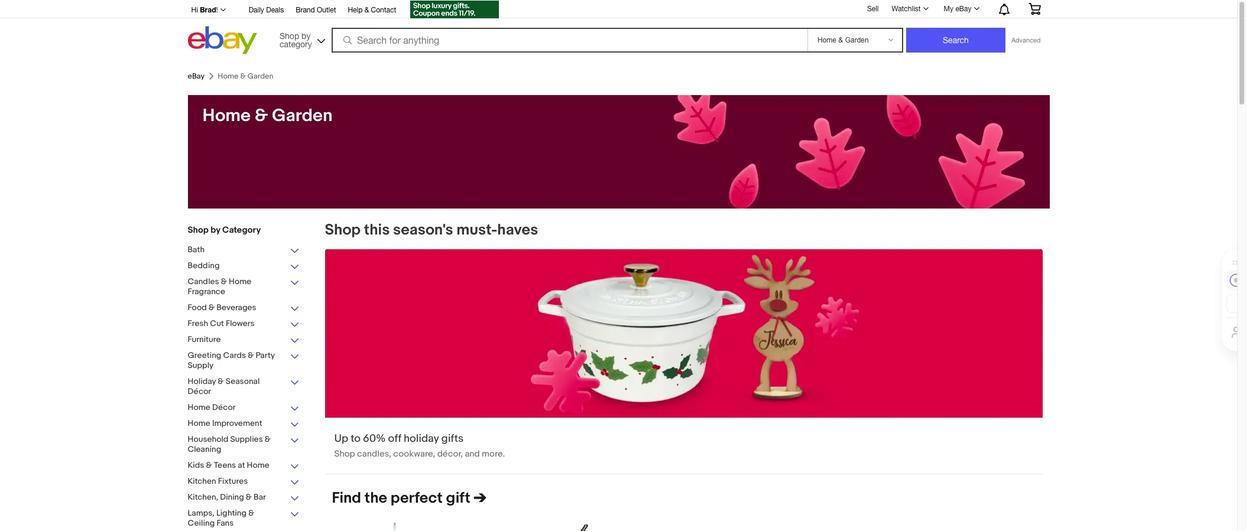 Task type: vqa. For each thing, say whether or not it's contained in the screenshot.
2nd DROP
no



Task type: describe. For each thing, give the bounding box(es) containing it.
category
[[280, 39, 312, 49]]

food
[[188, 303, 207, 313]]

find the perfect gift ➔
[[332, 490, 487, 508]]

account navigation
[[185, 0, 1050, 20]]

bar
[[254, 493, 266, 503]]

kitchen fixtures button
[[188, 477, 300, 488]]

& left bar
[[246, 493, 252, 503]]

brand
[[296, 6, 315, 14]]

bath bedding candles & home fragrance food & beverages fresh cut flowers furniture greeting cards & party supply holiday & seasonal décor home décor home improvement household supplies & cleaning kids & teens at home kitchen fixtures kitchen, dining & bar lamps, lighting & ceiling fans
[[188, 245, 275, 529]]

shop for shop by category
[[188, 225, 209, 236]]

supply
[[188, 361, 214, 371]]

candles,
[[357, 449, 392, 460]]

brand outlet
[[296, 6, 336, 14]]

home right at
[[247, 461, 270, 471]]

home up household
[[188, 419, 210, 429]]

find
[[332, 490, 361, 508]]

home down holiday
[[188, 403, 210, 413]]

household
[[188, 435, 228, 445]]

main content containing shop this season's must-haves
[[318, 221, 1050, 532]]

holiday & seasonal décor button
[[188, 377, 300, 398]]

gifts
[[442, 433, 464, 446]]

get the coupon image
[[411, 1, 499, 18]]

cards
[[223, 351, 246, 361]]

food & beverages button
[[188, 303, 300, 314]]

teens
[[214, 461, 236, 471]]

greeting
[[188, 351, 221, 361]]

help & contact
[[348, 6, 396, 14]]

furniture button
[[188, 335, 300, 346]]

home improvement button
[[188, 419, 300, 430]]

the
[[365, 490, 387, 508]]

your shopping cart image
[[1028, 3, 1042, 15]]

fresh cut flowers button
[[188, 319, 300, 330]]

60%
[[363, 433, 386, 446]]

help & contact link
[[348, 4, 396, 17]]

fresh
[[188, 319, 208, 329]]

up to 60% off holiday gifts shop candles, cookware, décor, and more.
[[334, 433, 505, 460]]

kids & teens at home button
[[188, 461, 300, 472]]

sell link
[[862, 5, 884, 13]]

kitchen,
[[188, 493, 218, 503]]

daily deals link
[[249, 4, 284, 17]]

gift
[[446, 490, 471, 508]]

haves
[[498, 221, 538, 240]]

home décor button
[[188, 403, 300, 414]]

flowers
[[226, 319, 255, 329]]

watchlist link
[[886, 2, 934, 16]]

my ebay link
[[938, 2, 985, 16]]

and
[[465, 449, 480, 460]]

watchlist
[[892, 5, 921, 13]]

hi brad !
[[191, 5, 218, 14]]

1 vertical spatial décor
[[212, 403, 236, 413]]

shop by category
[[188, 225, 261, 236]]

improvement
[[212, 419, 262, 429]]

season's
[[393, 221, 453, 240]]

home down ebay link
[[203, 105, 251, 127]]

shop by category button
[[274, 26, 328, 52]]

shop for shop by category
[[280, 31, 299, 41]]

by for category
[[302, 31, 311, 41]]

ebay inside account navigation
[[956, 5, 972, 13]]

ceiling
[[188, 519, 215, 529]]

bath
[[188, 245, 205, 255]]

& down kitchen, dining & bar dropdown button
[[248, 509, 255, 519]]

at
[[238, 461, 245, 471]]

deals
[[266, 6, 284, 14]]

furniture
[[188, 335, 221, 345]]

lamps, lighting & ceiling fans button
[[188, 509, 300, 530]]

kids
[[188, 461, 204, 471]]

➔
[[474, 490, 487, 508]]



Task type: locate. For each thing, give the bounding box(es) containing it.
fixtures
[[218, 477, 248, 487]]

&
[[365, 6, 369, 14], [255, 105, 268, 127], [221, 277, 227, 287], [209, 303, 215, 313], [248, 351, 254, 361], [218, 377, 224, 387], [265, 435, 271, 445], [206, 461, 212, 471], [246, 493, 252, 503], [248, 509, 255, 519]]

more.
[[482, 449, 505, 460]]

lamps,
[[188, 509, 215, 519]]

advanced link
[[1006, 28, 1047, 52]]

None submit
[[907, 28, 1006, 53]]

& right "kids"
[[206, 461, 212, 471]]

beverages
[[217, 303, 256, 313]]

bath button
[[188, 245, 300, 256]]

Search for anything text field
[[334, 29, 805, 51]]

brand outlet link
[[296, 4, 336, 17]]

home & garden
[[203, 105, 333, 127]]

cookware,
[[393, 449, 435, 460]]

& right help
[[365, 6, 369, 14]]

shop up the bath
[[188, 225, 209, 236]]

supplies
[[230, 435, 263, 445]]

shop down up
[[334, 449, 355, 460]]

& left party at the left of page
[[248, 351, 254, 361]]

kitchen, dining & bar button
[[188, 493, 300, 504]]

0 horizontal spatial by
[[211, 225, 220, 236]]

& right 'food'
[[209, 303, 215, 313]]

perfect
[[391, 490, 443, 508]]

& right holiday
[[218, 377, 224, 387]]

help
[[348, 6, 363, 14]]

party
[[256, 351, 275, 361]]

0 vertical spatial ebay
[[956, 5, 972, 13]]

hi
[[191, 6, 198, 14]]

shop left this
[[325, 221, 361, 240]]

1 vertical spatial by
[[211, 225, 220, 236]]

kitchen
[[188, 477, 216, 487]]

décor up improvement
[[212, 403, 236, 413]]

shop by category
[[280, 31, 312, 49]]

shop inside 'up to 60% off holiday gifts shop candles, cookware, décor, and more.'
[[334, 449, 355, 460]]

off
[[388, 433, 402, 446]]

main content
[[318, 221, 1050, 532]]

1 horizontal spatial ebay
[[956, 5, 972, 13]]

shop for shop this season's must-haves
[[325, 221, 361, 240]]

& right supplies
[[265, 435, 271, 445]]

daily
[[249, 6, 264, 14]]

ebay
[[956, 5, 972, 13], [188, 72, 205, 81]]

cleaning
[[188, 445, 221, 455]]

by left category
[[211, 225, 220, 236]]

candles
[[188, 277, 219, 287]]

my
[[944, 5, 954, 13]]

advanced
[[1012, 37, 1041, 44]]

up
[[334, 433, 348, 446]]

to
[[351, 433, 361, 446]]

1 horizontal spatial by
[[302, 31, 311, 41]]

cut
[[210, 319, 224, 329]]

garden
[[272, 105, 333, 127]]

0 horizontal spatial décor
[[188, 387, 211, 397]]

shop by category banner
[[185, 0, 1050, 57]]

none text field containing up to 60% off holiday gifts
[[325, 250, 1043, 474]]

!
[[216, 6, 218, 14]]

daily deals
[[249, 6, 284, 14]]

candles & home fragrance button
[[188, 277, 300, 298]]

fragrance
[[188, 287, 225, 297]]

fans
[[217, 519, 234, 529]]

contact
[[371, 6, 396, 14]]

outlet
[[317, 6, 336, 14]]

by for category
[[211, 225, 220, 236]]

none submit inside shop by category banner
[[907, 28, 1006, 53]]

bedding
[[188, 261, 220, 271]]

dining
[[220, 493, 244, 503]]

& right candles
[[221, 277, 227, 287]]

my ebay
[[944, 5, 972, 13]]

shop down deals
[[280, 31, 299, 41]]

household supplies & cleaning button
[[188, 435, 300, 456]]

by inside shop by category
[[302, 31, 311, 41]]

0 vertical spatial by
[[302, 31, 311, 41]]

greeting cards & party supply button
[[188, 351, 300, 372]]

lighting
[[216, 509, 247, 519]]

& left garden
[[255, 105, 268, 127]]

home
[[203, 105, 251, 127], [229, 277, 252, 287], [188, 403, 210, 413], [188, 419, 210, 429], [247, 461, 270, 471]]

décor,
[[437, 449, 463, 460]]

0 vertical spatial décor
[[188, 387, 211, 397]]

1 horizontal spatial décor
[[212, 403, 236, 413]]

seasonal
[[226, 377, 260, 387]]

must-
[[457, 221, 498, 240]]

holiday
[[188, 377, 216, 387]]

0 horizontal spatial ebay
[[188, 72, 205, 81]]

holiday
[[404, 433, 439, 446]]

brad
[[200, 5, 216, 14]]

none text field inside "main content"
[[325, 250, 1043, 474]]

this
[[364, 221, 390, 240]]

bedding button
[[188, 261, 300, 272]]

sell
[[868, 5, 879, 13]]

décor
[[188, 387, 211, 397], [212, 403, 236, 413]]

by down brand at left
[[302, 31, 311, 41]]

None text field
[[325, 250, 1043, 474]]

home down bedding dropdown button
[[229, 277, 252, 287]]

& inside help & contact link
[[365, 6, 369, 14]]

shop
[[280, 31, 299, 41], [325, 221, 361, 240], [188, 225, 209, 236], [334, 449, 355, 460]]

category
[[222, 225, 261, 236]]

ebay link
[[188, 72, 205, 81]]

1 vertical spatial ebay
[[188, 72, 205, 81]]

shop this season's must-haves
[[325, 221, 538, 240]]

décor down supply at the bottom of page
[[188, 387, 211, 397]]

shop inside shop by category
[[280, 31, 299, 41]]



